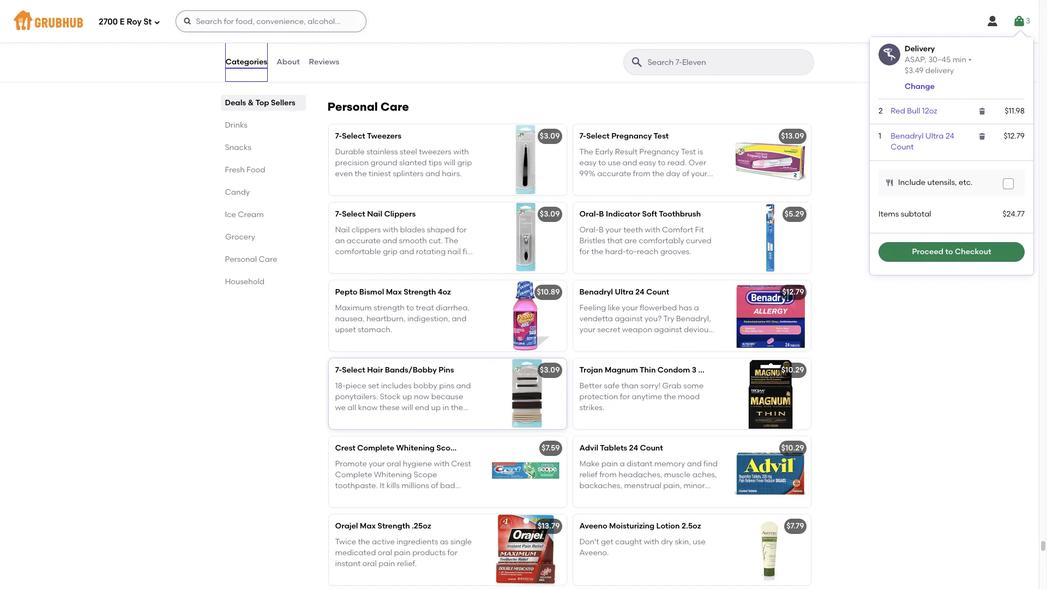 Task type: locate. For each thing, give the bounding box(es) containing it.
accurate inside "the early result pregnancy test is easy to use and easy to read. over 99% accurate from the day of your expected period."
[[597, 169, 631, 178]]

1 vertical spatial benadryl ultra 24 count
[[580, 288, 669, 297]]

1 vertical spatial pregnancy
[[639, 147, 679, 156]]

crest
[[335, 444, 355, 453]]

0 vertical spatial will
[[444, 158, 455, 167]]

pepto bismol max strength 4oz image
[[485, 281, 566, 351]]

ultra up like
[[615, 288, 634, 297]]

ultra
[[926, 132, 944, 141], [615, 288, 634, 297]]

whitening
[[396, 444, 435, 453]]

0 vertical spatial b
[[599, 210, 604, 219]]

count
[[891, 143, 914, 152], [646, 288, 669, 297], [640, 444, 663, 453]]

$10.89
[[537, 288, 560, 297]]

b up the bristles
[[599, 225, 604, 234]]

to right seem
[[451, 414, 459, 424]]

b
[[599, 210, 604, 219], [599, 225, 604, 234]]

vanilla left cream on the left top of the page
[[335, 30, 360, 40]]

deals & top sellers tab
[[225, 97, 301, 109]]

0 horizontal spatial care
[[259, 255, 277, 264]]

2 vertical spatial count
[[640, 444, 663, 453]]

0 vertical spatial personal care
[[328, 100, 409, 114]]

oral
[[378, 548, 392, 557], [362, 559, 377, 568]]

benadryl up feeling
[[580, 288, 613, 297]]

1 horizontal spatial $12.79
[[1004, 132, 1025, 141]]

1 horizontal spatial will
[[444, 158, 455, 167]]

2 svg image from the left
[[1013, 15, 1026, 28]]

count inside benadryl ultra 24 count
[[891, 143, 914, 152]]

1 horizontal spatial svg image
[[1013, 15, 1026, 28]]

0 horizontal spatial against
[[615, 314, 643, 323]]

0 horizontal spatial svg image
[[986, 15, 999, 28]]

1 vertical spatial from
[[600, 470, 617, 479]]

1 vertical spatial ultra
[[615, 288, 634, 297]]

svg image
[[183, 17, 192, 26], [154, 19, 160, 25], [978, 107, 987, 116], [978, 132, 987, 141], [885, 178, 894, 187]]

0 vertical spatial up
[[402, 392, 412, 401]]

the down grab at the right bottom of page
[[664, 392, 676, 401]]

personal care
[[328, 100, 409, 114], [225, 255, 277, 264]]

file
[[463, 247, 474, 256]]

1 horizontal spatial benadryl
[[891, 132, 924, 141]]

will up hairs.
[[444, 158, 455, 167]]

1 vertical spatial b
[[599, 225, 604, 234]]

24 for $12.79
[[635, 288, 644, 297]]

sorry!
[[641, 381, 661, 390]]

select
[[342, 15, 365, 24], [342, 132, 365, 141], [586, 132, 610, 141], [342, 210, 365, 219], [342, 366, 365, 375]]

rotating
[[416, 247, 446, 256]]

use right skin,
[[693, 537, 706, 546]]

7-select nail clippers image
[[485, 203, 566, 273]]

select up durable
[[342, 132, 365, 141]]

1 vertical spatial max
[[360, 522, 376, 531]]

with down clippers on the top left
[[383, 225, 398, 234]]

to left read.
[[658, 158, 666, 167]]

and down tips
[[425, 169, 440, 178]]

up left in
[[431, 403, 441, 412]]

nail up an
[[335, 225, 350, 234]]

1 vertical spatial grip
[[383, 247, 398, 256]]

count up flowerbed
[[646, 288, 669, 297]]

you?
[[645, 314, 662, 323]]

ultra down the 12oz
[[926, 132, 944, 141]]

household
[[225, 277, 265, 286]]

b left indicator
[[599, 210, 604, 219]]

2 $3.09 from the top
[[540, 210, 560, 219]]

1 vertical spatial nail
[[335, 225, 350, 234]]

0 horizontal spatial personal
[[225, 255, 257, 264]]

easy up period.
[[639, 158, 656, 167]]

7-select nail clippers
[[335, 210, 416, 219]]

and inside 18-piece set includes bobby pins and ponytailers. stock up now because we all know these will end up in the mystery spot they always seem to disappear to.
[[456, 381, 471, 390]]

from up backaches,
[[600, 470, 617, 479]]

max right orajel
[[360, 522, 376, 531]]

0 horizontal spatial max
[[360, 522, 376, 531]]

care
[[381, 100, 409, 114], [259, 255, 277, 264]]

svg image inside 3 button
[[1013, 15, 1026, 28]]

1 horizontal spatial 3
[[1026, 16, 1030, 26]]

to right proceed
[[945, 247, 953, 256]]

orajel max strength .25oz image
[[485, 515, 566, 585]]

benadryl ultra 24 count down the 12oz
[[891, 132, 954, 152]]

grip up precision.
[[383, 247, 398, 256]]

pain up the relief.
[[394, 548, 411, 557]]

7- up 99%
[[580, 132, 586, 141]]

1 horizontal spatial care
[[381, 100, 409, 114]]

0 vertical spatial the
[[580, 147, 593, 156]]

nail up clippers
[[367, 210, 382, 219]]

0 vertical spatial pregnancy
[[612, 132, 652, 141]]

1 $3.09 from the top
[[540, 132, 560, 141]]

over
[[689, 158, 706, 167]]

accurate up period.
[[597, 169, 631, 178]]

personal care up 7-select tweezers
[[328, 100, 409, 114]]

for down than
[[620, 392, 630, 401]]

st
[[144, 17, 152, 27]]

1 vertical spatial care
[[259, 255, 277, 264]]

2700 e roy st
[[99, 17, 152, 27]]

strength up the active
[[378, 522, 410, 531]]

0 vertical spatial ultra
[[926, 132, 944, 141]]

benadryl down bull
[[891, 132, 924, 141]]

select for vanilla
[[342, 15, 365, 24]]

caught
[[615, 537, 642, 546]]

30–45
[[928, 55, 951, 64]]

stomach.
[[358, 325, 392, 334]]

•
[[969, 55, 972, 64]]

1 oral- from the top
[[580, 210, 599, 219]]

magnifying glass icon image
[[630, 56, 643, 69]]

7- for 7-select nail clippers
[[335, 210, 342, 219]]

comfortably
[[639, 236, 684, 245]]

tooltip
[[870, 31, 1034, 275]]

$3.09
[[540, 132, 560, 141], [540, 210, 560, 219], [540, 366, 560, 375]]

personal care up 'household'
[[225, 255, 277, 264]]

care up tweezers
[[381, 100, 409, 114]]

piece
[[346, 381, 366, 390]]

bobby
[[414, 381, 437, 390]]

b inside oral-b your teeth with comfort fit bristles that are comfortably curved for the hard-to-reach grooves.
[[599, 225, 604, 234]]

will up always
[[402, 403, 413, 412]]

advil tablets 24 count image
[[729, 437, 811, 507]]

1 vertical spatial vanilla
[[335, 30, 360, 40]]

tweezers
[[419, 147, 452, 156]]

0 vertical spatial benadryl
[[891, 132, 924, 141]]

with inside nail clippers with blades shaped for an accurate and smooth cut.  the comfortable grip and rotating nail file offer optimal precision.
[[383, 225, 398, 234]]

test up read.
[[654, 132, 669, 141]]

test left is
[[681, 147, 696, 156]]

1 vertical spatial $10.29
[[781, 444, 804, 453]]

2 $10.29 from the top
[[781, 444, 804, 453]]

.25oz
[[412, 522, 431, 531]]

make
[[580, 459, 600, 468]]

and inside the durable stainless steel tweezers with precision ground slanted tips will grip even the tiniest splinters and hairs.
[[425, 169, 440, 178]]

delivery
[[925, 66, 954, 75]]

will inside the durable stainless steel tweezers with precision ground slanted tips will grip even the tiniest splinters and hairs.
[[444, 158, 455, 167]]

slanted
[[399, 158, 427, 167]]

the down the bristles
[[591, 247, 604, 256]]

7- up durable
[[335, 132, 342, 141]]

max up the strength
[[386, 288, 402, 297]]

the right in
[[451, 403, 463, 412]]

a right has
[[694, 303, 699, 312]]

7-select pregnancy test image
[[729, 125, 811, 195]]

0 vertical spatial $10.29
[[781, 366, 804, 375]]

anytime
[[632, 392, 662, 401]]

your down over
[[691, 169, 707, 178]]

etc.
[[959, 178, 973, 187]]

0 vertical spatial $12.79
[[1004, 132, 1025, 141]]

select up piece
[[342, 366, 365, 375]]

oral down medicated
[[362, 559, 377, 568]]

7-select hair bands/bobby pins image
[[485, 359, 566, 429]]

and right the pins
[[456, 381, 471, 390]]

0 horizontal spatial easy
[[580, 158, 597, 167]]

will inside 18-piece set includes bobby pins and ponytailers. stock up now because we all know these will end up in the mystery spot they always seem to disappear to.
[[402, 403, 413, 412]]

0 vertical spatial from
[[633, 169, 651, 178]]

2 vertical spatial pain
[[379, 559, 395, 568]]

vanilla up cream on the left top of the page
[[367, 15, 393, 24]]

with inside oral-b your teeth with comfort fit bristles that are comfortably curved for the hard-to-reach grooves.
[[645, 225, 660, 234]]

0 horizontal spatial oral
[[362, 559, 377, 568]]

use down early
[[608, 158, 621, 167]]

1 horizontal spatial ultra
[[926, 132, 944, 141]]

the left early
[[580, 147, 593, 156]]

to inside 18-piece set includes bobby pins and ponytailers. stock up now because we all know these will end up in the mystery spot they always seem to disappear to.
[[451, 414, 459, 424]]

1 horizontal spatial oral
[[378, 548, 392, 557]]

and down diarrhea,
[[452, 314, 467, 323]]

oral- for oral-b indicator soft toothbrush
[[580, 210, 599, 219]]

1 vertical spatial use
[[693, 537, 706, 546]]

1 easy from the left
[[580, 158, 597, 167]]

1 vertical spatial count
[[646, 288, 669, 297]]

18-
[[335, 381, 346, 390]]

personal up 7-select tweezers
[[328, 100, 378, 114]]

1 horizontal spatial max
[[386, 288, 402, 297]]

use
[[608, 158, 621, 167], [693, 537, 706, 546]]

change button
[[905, 81, 935, 92]]

2 vertical spatial $3.09
[[540, 366, 560, 375]]

relief
[[580, 470, 598, 479]]

and inside maximum strength to treat diarrhea, nausea, heartburn, indigestion, and upset stomach.
[[452, 314, 467, 323]]

use inside don't get caught with dry skin, use aveeno.
[[693, 537, 706, 546]]

0 vertical spatial nail
[[367, 210, 382, 219]]

steel
[[400, 147, 417, 156]]

0 vertical spatial grip
[[457, 158, 472, 167]]

the left day
[[652, 169, 664, 178]]

7- for 7-select vanilla sandwich cookie 13oz
[[335, 15, 342, 24]]

benadryl inside benadryl ultra 24 count
[[891, 132, 924, 141]]

1 horizontal spatial from
[[633, 169, 651, 178]]

tooltip containing delivery
[[870, 31, 1034, 275]]

toothbrush
[[659, 210, 701, 219]]

count up include
[[891, 143, 914, 152]]

1 vertical spatial the
[[444, 236, 458, 245]]

pain down tablets
[[601, 459, 618, 468]]

7- up 18-
[[335, 366, 342, 375]]

1 vertical spatial will
[[402, 403, 413, 412]]

1 vertical spatial a
[[620, 459, 625, 468]]

and left smooth
[[382, 236, 397, 245]]

joint
[[648, 492, 664, 502]]

ice cream tab
[[225, 209, 301, 220]]

0 vertical spatial personal
[[328, 100, 378, 114]]

easy up 99%
[[580, 158, 597, 167]]

0 vertical spatial 24
[[946, 132, 954, 141]]

0 horizontal spatial nail
[[335, 225, 350, 234]]

cookies.
[[407, 30, 437, 40]]

1 vertical spatial personal
[[225, 255, 257, 264]]

your up that
[[606, 225, 622, 234]]

with up 'comfortably'
[[645, 225, 660, 234]]

and up precision.
[[399, 247, 414, 256]]

strength
[[404, 288, 436, 297], [378, 522, 410, 531]]

0 horizontal spatial benadryl ultra 24 count
[[580, 288, 669, 297]]

personal care inside tab
[[225, 255, 277, 264]]

$5.29
[[785, 210, 804, 219]]

pain left the relief.
[[379, 559, 395, 568]]

seem
[[429, 414, 450, 424]]

grip inside nail clippers with blades shaped for an accurate and smooth cut.  the comfortable grip and rotating nail file offer optimal precision.
[[383, 247, 398, 256]]

drinks tab
[[225, 119, 301, 131]]

&
[[248, 98, 254, 107]]

skin,
[[675, 537, 691, 546]]

and down result
[[623, 158, 637, 167]]

aveeno.
[[580, 548, 609, 557]]

day
[[666, 169, 680, 178]]

with left dry
[[644, 537, 659, 546]]

0 horizontal spatial personal care
[[225, 255, 277, 264]]

accurate down clippers
[[347, 236, 381, 245]]

try
[[663, 314, 674, 323]]

0 horizontal spatial from
[[600, 470, 617, 479]]

0 vertical spatial vanilla
[[367, 15, 393, 24]]

are
[[625, 236, 637, 245]]

7- for 7-select hair bands/bobby pins
[[335, 366, 342, 375]]

ground
[[371, 158, 397, 167]]

0 vertical spatial accurate
[[597, 169, 631, 178]]

select for the
[[586, 132, 610, 141]]

personal down grocery
[[225, 255, 257, 264]]

1 horizontal spatial a
[[694, 303, 699, 312]]

0 vertical spatial count
[[891, 143, 914, 152]]

select up early
[[586, 132, 610, 141]]

1 horizontal spatial test
[[681, 147, 696, 156]]

svg image
[[986, 15, 999, 28], [1013, 15, 1026, 28]]

against up weapon
[[615, 314, 643, 323]]

as
[[440, 537, 449, 546]]

and up aches,
[[687, 459, 702, 468]]

24 inside benadryl ultra 24 count
[[946, 132, 954, 141]]

7- up reviews
[[335, 15, 342, 24]]

get
[[601, 537, 613, 546]]

7- up an
[[335, 210, 342, 219]]

7- for 7-select tweezers
[[335, 132, 342, 141]]

we
[[335, 403, 346, 412]]

0 vertical spatial a
[[694, 303, 699, 312]]

0 vertical spatial use
[[608, 158, 621, 167]]

0 horizontal spatial up
[[402, 392, 412, 401]]

0 horizontal spatial will
[[402, 403, 413, 412]]

1 vertical spatial 24
[[635, 288, 644, 297]]

select up cream on the left top of the page
[[342, 15, 365, 24]]

7- for 7-select pregnancy test
[[580, 132, 586, 141]]

your inside oral-b your teeth with comfort fit bristles that are comfortably curved for the hard-to-reach grooves.
[[606, 225, 622, 234]]

other
[[626, 492, 646, 502]]

1 horizontal spatial against
[[654, 325, 682, 334]]

for down as
[[447, 548, 458, 557]]

1 horizontal spatial benadryl ultra 24 count
[[891, 132, 954, 152]]

nail inside nail clippers with blades shaped for an accurate and smooth cut.  the comfortable grip and rotating nail file offer optimal precision.
[[335, 225, 350, 234]]

pain
[[601, 459, 618, 468], [394, 548, 411, 557], [379, 559, 395, 568]]

from up period.
[[633, 169, 651, 178]]

oral- inside oral-b your teeth with comfort fit bristles that are comfortably curved for the hard-to-reach grooves.
[[580, 225, 599, 234]]

stainless
[[366, 147, 398, 156]]

pregnancy up result
[[612, 132, 652, 141]]

7-select vanilla sandwich cookie 13oz
[[335, 15, 478, 24]]

in
[[443, 403, 449, 412]]

1 horizontal spatial use
[[693, 537, 706, 546]]

3 $3.09 from the top
[[540, 366, 560, 375]]

carnations.
[[653, 336, 694, 346]]

for down the bristles
[[580, 247, 590, 256]]

pregnancy up read.
[[639, 147, 679, 156]]

0 vertical spatial pain
[[601, 459, 618, 468]]

grocery tab
[[225, 231, 301, 243]]

0 horizontal spatial a
[[620, 459, 625, 468]]

vanilla cream filled cookies.
[[335, 30, 437, 40]]

1 horizontal spatial grip
[[457, 158, 472, 167]]

the up medicated
[[358, 537, 370, 546]]

delivery icon image
[[879, 44, 900, 65]]

0 vertical spatial oral-
[[580, 210, 599, 219]]

Search 7-Eleven search field
[[647, 57, 810, 68]]

know
[[358, 403, 378, 412]]

optimal
[[354, 258, 383, 268]]

count up distant
[[640, 444, 663, 453]]

care down grocery tab
[[259, 255, 277, 264]]

up left now
[[402, 392, 412, 401]]

tips
[[429, 158, 442, 167]]

select up clippers
[[342, 210, 365, 219]]

dry
[[661, 537, 673, 546]]

crest complete whitening scope 4.4oz image
[[485, 437, 566, 507]]

grip up hairs.
[[457, 158, 472, 167]]

1 horizontal spatial up
[[431, 403, 441, 412]]

$12.79 inside tooltip
[[1004, 132, 1025, 141]]

e
[[120, 17, 125, 27]]

2 vertical spatial 24
[[629, 444, 638, 453]]

all
[[348, 403, 356, 412]]

test inside "the early result pregnancy test is easy to use and easy to read. over 99% accurate from the day of your expected period."
[[681, 147, 696, 156]]

from inside make pain a distant memory and find relief from headaches, muscle aches, backaches, menstrual pain, minor arthritis and other joint pain.
[[600, 470, 617, 479]]

the up nail
[[444, 236, 458, 245]]

0 vertical spatial $3.09
[[540, 132, 560, 141]]

to inside proceed to checkout button
[[945, 247, 953, 256]]

1 horizontal spatial accurate
[[597, 169, 631, 178]]

0 horizontal spatial $12.79
[[782, 288, 804, 297]]

and
[[623, 158, 637, 167], [425, 169, 440, 178], [382, 236, 397, 245], [399, 247, 414, 256], [452, 314, 467, 323], [607, 336, 622, 346], [456, 381, 471, 390], [687, 459, 702, 468], [610, 492, 624, 502]]

oral- for oral-b your teeth with comfort fit bristles that are comfortably curved for the hard-to-reach grooves.
[[580, 225, 599, 234]]

change
[[905, 82, 935, 91]]

up
[[402, 392, 412, 401], [431, 403, 441, 412]]

0 horizontal spatial grip
[[383, 247, 398, 256]]

benadryl ultra 24 count up like
[[580, 288, 669, 297]]

for inside the better safe than sorry! grab some protection for anytime the mood strikes.
[[620, 392, 630, 401]]

0 horizontal spatial 3
[[692, 366, 697, 375]]

to left treat
[[406, 303, 414, 312]]

has
[[679, 303, 692, 312]]

cream
[[362, 30, 386, 40]]

1 vertical spatial $12.79
[[782, 288, 804, 297]]

1 vertical spatial 3
[[692, 366, 697, 375]]

strength up treat
[[404, 288, 436, 297]]

against down try
[[654, 325, 682, 334]]

1 vertical spatial personal care
[[225, 255, 277, 264]]

24 for $10.29
[[629, 444, 638, 453]]

1 $10.29 from the top
[[781, 366, 804, 375]]

2 oral- from the top
[[580, 225, 599, 234]]

0 vertical spatial against
[[615, 314, 643, 323]]

24
[[946, 132, 954, 141], [635, 288, 644, 297], [629, 444, 638, 453]]

cut.
[[429, 236, 443, 245]]

categories button
[[225, 43, 268, 82]]

the inside the durable stainless steel tweezers with precision ground slanted tips will grip even the tiniest splinters and hairs.
[[355, 169, 367, 178]]

for inside oral-b your teeth with comfort fit bristles that are comfortably curved for the hard-to-reach grooves.
[[580, 247, 590, 256]]

$3.09 for 7-
[[540, 132, 560, 141]]

0 horizontal spatial test
[[654, 132, 669, 141]]

$3.09 for trojan
[[540, 366, 560, 375]]

0 horizontal spatial use
[[608, 158, 621, 167]]

oral down the active
[[378, 548, 392, 557]]

your
[[691, 169, 707, 178], [606, 225, 622, 234], [622, 303, 638, 312], [580, 325, 596, 334]]

candy tab
[[225, 187, 301, 198]]

and down the secret
[[607, 336, 622, 346]]

1 horizontal spatial vanilla
[[367, 15, 393, 24]]

grip inside the durable stainless steel tweezers with precision ground slanted tips will grip even the tiniest splinters and hairs.
[[457, 158, 472, 167]]

a down advil tablets 24 count
[[620, 459, 625, 468]]

1 vertical spatial up
[[431, 403, 441, 412]]

0 horizontal spatial accurate
[[347, 236, 381, 245]]

advil tablets 24 count
[[580, 444, 663, 453]]

0 vertical spatial benadryl ultra 24 count
[[891, 132, 954, 152]]

pregnancy inside "the early result pregnancy test is easy to use and easy to read. over 99% accurate from the day of your expected period."
[[639, 147, 679, 156]]

with up hairs.
[[453, 147, 469, 156]]

for right shaped
[[457, 225, 467, 234]]

grab
[[662, 381, 682, 390]]

the down precision
[[355, 169, 367, 178]]



Task type: vqa. For each thing, say whether or not it's contained in the screenshot.


Task type: describe. For each thing, give the bounding box(es) containing it.
hard-
[[605, 247, 626, 256]]

b for indicator
[[599, 210, 604, 219]]

0 vertical spatial max
[[386, 288, 402, 297]]

treat
[[416, 303, 434, 312]]

daisies
[[580, 336, 605, 346]]

like
[[608, 303, 620, 312]]

0 vertical spatial test
[[654, 132, 669, 141]]

and inside "the early result pregnancy test is easy to use and easy to read. over 99% accurate from the day of your expected period."
[[623, 158, 637, 167]]

pain inside make pain a distant memory and find relief from headaches, muscle aches, backaches, menstrual pain, minor arthritis and other joint pain.
[[601, 459, 618, 468]]

arthritis
[[580, 492, 608, 502]]

that
[[607, 236, 623, 245]]

even
[[335, 169, 353, 178]]

0 vertical spatial oral
[[378, 548, 392, 557]]

don't
[[580, 537, 599, 546]]

0 vertical spatial care
[[381, 100, 409, 114]]

read.
[[667, 158, 687, 167]]

include
[[898, 178, 926, 187]]

a inside feeling like your flowerbed has a vendetta against you? try benadryl, your secret weapon against devious daisies and corrupt carnations.
[[694, 303, 699, 312]]

4.4oz
[[462, 444, 482, 453]]

7-select hair bands/bobby pins
[[335, 366, 454, 375]]

aches,
[[693, 470, 717, 479]]

0 horizontal spatial ultra
[[615, 288, 634, 297]]

personal inside tab
[[225, 255, 257, 264]]

early
[[595, 147, 613, 156]]

0 vertical spatial strength
[[404, 288, 436, 297]]

the inside twice the active ingredients as single medicated oral pain products for instant oral pain relief.
[[358, 537, 370, 546]]

delivery
[[905, 44, 935, 53]]

is
[[698, 147, 703, 156]]

fresh
[[225, 165, 245, 175]]

use inside "the early result pregnancy test is easy to use and easy to read. over 99% accurate from the day of your expected period."
[[608, 158, 621, 167]]

clippers
[[384, 210, 416, 219]]

benadryl,
[[676, 314, 711, 323]]

Search for food, convenience, alcohol... search field
[[176, 10, 367, 32]]

accurate inside nail clippers with blades shaped for an accurate and smooth cut.  the comfortable grip and rotating nail file offer optimal precision.
[[347, 236, 381, 245]]

with inside the durable stainless steel tweezers with precision ground slanted tips will grip even the tiniest splinters and hairs.
[[453, 147, 469, 156]]

the early result pregnancy test is easy to use and easy to read. over 99% accurate from the day of your expected period.
[[580, 147, 707, 190]]

13oz
[[462, 15, 478, 24]]

indicator
[[606, 210, 640, 219]]

hair
[[367, 366, 383, 375]]

7-select vanilla sandwich cookie 13oz image
[[485, 8, 566, 79]]

delivery asap, 30–45 min • $3.49 delivery
[[905, 44, 972, 75]]

orajel max strength .25oz
[[335, 522, 431, 531]]

household tab
[[225, 276, 301, 287]]

corrupt
[[623, 336, 651, 346]]

1 vertical spatial oral
[[362, 559, 377, 568]]

ingredients
[[397, 537, 438, 546]]

1 svg image from the left
[[986, 15, 999, 28]]

$13.09
[[781, 132, 804, 141]]

0 horizontal spatial vanilla
[[335, 30, 360, 40]]

items subtotal
[[879, 209, 931, 219]]

set
[[368, 381, 379, 390]]

1 vertical spatial strength
[[378, 522, 410, 531]]

trojan magnum thin condom 3 pack image
[[729, 359, 811, 429]]

sellers
[[271, 98, 295, 107]]

always
[[402, 414, 428, 424]]

proceed to checkout
[[912, 247, 991, 256]]

$7.79
[[787, 522, 804, 531]]

0 horizontal spatial benadryl
[[580, 288, 613, 297]]

flowerbed
[[640, 303, 677, 312]]

to inside maximum strength to treat diarrhea, nausea, heartburn, indigestion, and upset stomach.
[[406, 303, 414, 312]]

the inside nail clippers with blades shaped for an accurate and smooth cut.  the comfortable grip and rotating nail file offer optimal precision.
[[444, 236, 458, 245]]

filled
[[388, 30, 406, 40]]

oral-b your teeth with comfort fit bristles that are comfortably curved for the hard-to-reach grooves.
[[580, 225, 712, 256]]

the inside 18-piece set includes bobby pins and ponytailers. stock up now because we all know these will end up in the mystery spot they always seem to disappear to.
[[451, 403, 463, 412]]

deals
[[225, 98, 246, 107]]

food
[[247, 165, 265, 175]]

roy
[[127, 17, 142, 27]]

and inside feeling like your flowerbed has a vendetta against you? try benadryl, your secret weapon against devious daisies and corrupt carnations.
[[607, 336, 622, 346]]

ultra inside benadryl ultra 24 count
[[926, 132, 944, 141]]

don't get caught with dry skin, use aveeno.
[[580, 537, 706, 557]]

select for 18-
[[342, 366, 365, 375]]

a inside make pain a distant memory and find relief from headaches, muscle aches, backaches, menstrual pain, minor arthritis and other joint pain.
[[620, 459, 625, 468]]

18-piece set includes bobby pins and ponytailers. stock up now because we all know these will end up in the mystery spot they always seem to disappear to.
[[335, 381, 471, 435]]

because
[[431, 392, 463, 401]]

medicated
[[335, 548, 376, 557]]

ponytailers.
[[335, 392, 378, 401]]

proceed
[[912, 247, 944, 256]]

1 horizontal spatial personal
[[328, 100, 378, 114]]

to.
[[375, 425, 384, 435]]

for inside nail clippers with blades shaped for an accurate and smooth cut.  the comfortable grip and rotating nail file offer optimal precision.
[[457, 225, 467, 234]]

the inside the better safe than sorry! grab some protection for anytime the mood strikes.
[[664, 392, 676, 401]]

min
[[953, 55, 966, 64]]

feeling like your flowerbed has a vendetta against you? try benadryl, your secret weapon against devious daisies and corrupt carnations.
[[580, 303, 712, 346]]

count for $10.29
[[640, 444, 663, 453]]

reach
[[637, 247, 658, 256]]

personal care tab
[[225, 254, 301, 265]]

durable
[[335, 147, 365, 156]]

count for $12.79
[[646, 288, 669, 297]]

aveeno moisturizing lotion 2.5oz
[[580, 522, 701, 531]]

trojan magnum thin condom 3 pack
[[580, 366, 717, 375]]

benadryl ultra 24 count image
[[729, 281, 811, 351]]

products
[[412, 548, 446, 557]]

aveeno moisturizing lotion 2.5oz image
[[729, 515, 811, 585]]

2
[[879, 106, 883, 116]]

your inside "the early result pregnancy test is easy to use and easy to read. over 99% accurate from the day of your expected period."
[[691, 169, 707, 178]]

precision.
[[385, 258, 420, 268]]

care inside tab
[[259, 255, 277, 264]]

for inside twice the active ingredients as single medicated oral pain products for instant oral pain relief.
[[447, 548, 458, 557]]

1 vertical spatial pain
[[394, 548, 411, 557]]

from inside "the early result pregnancy test is easy to use and easy to read. over 99% accurate from the day of your expected period."
[[633, 169, 651, 178]]

precision
[[335, 158, 369, 167]]

pack
[[698, 366, 717, 375]]

subtotal
[[901, 209, 931, 219]]

b for your
[[599, 225, 604, 234]]

about
[[277, 57, 300, 66]]

nail
[[448, 247, 461, 256]]

2 easy from the left
[[639, 158, 656, 167]]

tiniest
[[369, 169, 391, 178]]

your up daisies
[[580, 325, 596, 334]]

curved
[[686, 236, 712, 245]]

$10.29 for better safe than sorry! grab some protection for anytime the mood strikes.
[[781, 366, 804, 375]]

main navigation navigation
[[0, 0, 1039, 43]]

select for nail
[[342, 210, 365, 219]]

7-select tweezers image
[[485, 125, 566, 195]]

include utensils, etc.
[[898, 178, 973, 187]]

3 inside button
[[1026, 16, 1030, 26]]

grooves.
[[660, 247, 691, 256]]

7-select tweezers
[[335, 132, 401, 141]]

spot
[[366, 414, 382, 424]]

strength
[[374, 303, 405, 312]]

instant
[[335, 559, 361, 568]]

with inside don't get caught with dry skin, use aveeno.
[[644, 537, 659, 546]]

benadryl ultra 24 count link
[[891, 132, 954, 152]]

categories
[[226, 57, 267, 66]]

1 horizontal spatial nail
[[367, 210, 382, 219]]

smooth
[[399, 236, 427, 245]]

maximum strength to treat diarrhea, nausea, heartburn, indigestion, and upset stomach.
[[335, 303, 470, 334]]

safe
[[604, 381, 620, 390]]

candy
[[225, 188, 250, 197]]

2700
[[99, 17, 118, 27]]

end
[[415, 403, 429, 412]]

$11.98
[[1005, 106, 1025, 116]]

pins
[[439, 381, 454, 390]]

the inside "the early result pregnancy test is easy to use and easy to read. over 99% accurate from the day of your expected period."
[[580, 147, 593, 156]]

backaches,
[[580, 481, 622, 490]]

to down early
[[598, 158, 606, 167]]

your right like
[[622, 303, 638, 312]]

find
[[704, 459, 718, 468]]

$10.29 for make pain a distant memory and find relief from headaches, muscle aches, backaches, menstrual pain, minor arthritis and other joint pain.
[[781, 444, 804, 453]]

and left the other
[[610, 492, 624, 502]]

select for durable
[[342, 132, 365, 141]]

ice
[[225, 210, 236, 219]]

7-select pregnancy test
[[580, 132, 669, 141]]

period.
[[616, 180, 642, 190]]

oral-b indicator soft toothbrush image
[[729, 203, 811, 273]]

muscle
[[664, 470, 691, 479]]

items
[[879, 209, 899, 219]]

single
[[450, 537, 472, 546]]

$24.77
[[1003, 209, 1025, 219]]

active
[[372, 537, 395, 546]]

the inside "the early result pregnancy test is easy to use and easy to read. over 99% accurate from the day of your expected period."
[[652, 169, 664, 178]]

fresh food tab
[[225, 164, 301, 176]]

the inside oral-b your teeth with comfort fit bristles that are comfortably curved for the hard-to-reach grooves.
[[591, 247, 604, 256]]

$3.09 for oral-
[[540, 210, 560, 219]]

snacks tab
[[225, 142, 301, 153]]

1
[[879, 132, 881, 141]]

pepto
[[335, 288, 357, 297]]

they
[[384, 414, 400, 424]]



